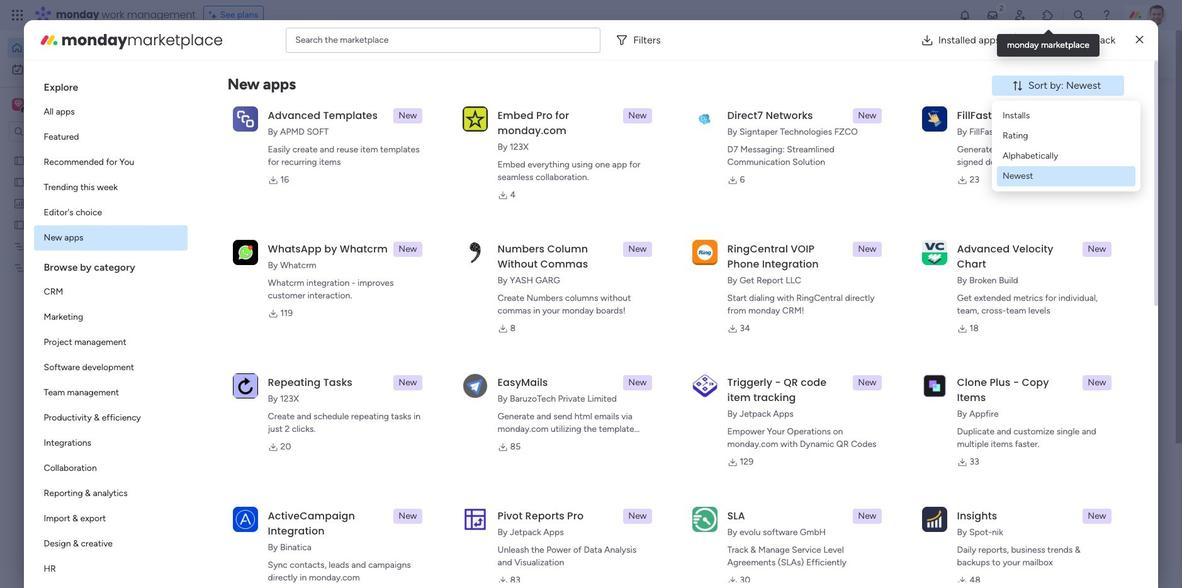 Task type: locate. For each thing, give the bounding box(es) containing it.
help center element
[[937, 520, 1126, 570]]

1 vertical spatial check circle image
[[956, 134, 964, 144]]

0 horizontal spatial dapulse x slim image
[[1107, 91, 1123, 106]]

1 vertical spatial circle o image
[[956, 166, 964, 176]]

0 vertical spatial monday marketplace image
[[1043, 9, 1055, 21]]

public dashboard image
[[693, 230, 707, 244]]

check circle image
[[956, 118, 964, 128], [956, 134, 964, 144]]

workspace image
[[12, 98, 25, 111], [14, 98, 23, 111]]

quick search results list box
[[232, 118, 907, 439]]

heading
[[34, 71, 187, 100], [34, 251, 187, 280]]

dapulse x slim image
[[1137, 32, 1144, 48], [1107, 91, 1123, 106]]

public board image
[[13, 154, 25, 166], [13, 219, 25, 231], [248, 230, 262, 244], [471, 230, 484, 244], [248, 384, 262, 398]]

close recently visited image
[[232, 103, 248, 118]]

1 vertical spatial monday marketplace image
[[39, 30, 59, 50]]

0 horizontal spatial monday marketplace image
[[39, 30, 59, 50]]

add to favorites image
[[872, 230, 885, 243]]

app logo image
[[233, 106, 258, 131], [463, 106, 488, 131], [693, 106, 718, 131], [923, 106, 948, 131], [233, 240, 258, 265], [463, 240, 488, 265], [693, 240, 718, 265], [923, 240, 948, 265], [233, 373, 258, 399], [463, 373, 488, 399], [693, 373, 718, 399], [923, 373, 948, 399], [233, 507, 258, 532], [463, 507, 488, 532], [693, 507, 718, 532], [923, 507, 948, 532]]

1 horizontal spatial monday marketplace image
[[1043, 9, 1055, 21]]

circle o image
[[956, 150, 964, 160], [956, 166, 964, 176]]

1 vertical spatial heading
[[34, 251, 187, 280]]

0 horizontal spatial component image
[[248, 250, 260, 261]]

1 component image from the left
[[248, 250, 260, 261]]

add to favorites image
[[650, 230, 663, 243]]

0 vertical spatial check circle image
[[956, 118, 964, 128]]

list box
[[34, 71, 187, 588], [0, 147, 161, 448]]

2 image
[[997, 1, 1008, 15]]

component image
[[471, 250, 482, 261]]

1 horizontal spatial component image
[[693, 250, 704, 261]]

0 vertical spatial dapulse x slim image
[[1137, 32, 1144, 48]]

component image
[[248, 250, 260, 261], [693, 250, 704, 261]]

0 vertical spatial heading
[[34, 71, 187, 100]]

2 check circle image from the top
[[956, 134, 964, 144]]

0 vertical spatial circle o image
[[956, 150, 964, 160]]

terry turtle image
[[1148, 5, 1168, 25], [262, 518, 287, 543], [262, 564, 287, 588]]

1 heading from the top
[[34, 71, 187, 100]]

monday marketplace image
[[1043, 9, 1055, 21], [39, 30, 59, 50]]

option
[[8, 38, 153, 58], [8, 59, 153, 79], [34, 100, 187, 125], [34, 125, 187, 150], [0, 149, 161, 151], [34, 150, 187, 175], [34, 175, 187, 200], [34, 200, 187, 226], [34, 226, 187, 251], [34, 280, 187, 305], [34, 305, 187, 330], [34, 330, 187, 355], [34, 355, 187, 380], [34, 380, 187, 406], [34, 406, 187, 431], [34, 431, 187, 456], [34, 456, 187, 481], [34, 481, 187, 506], [34, 506, 187, 532], [34, 532, 187, 557], [34, 557, 187, 582]]

1 horizontal spatial dapulse x slim image
[[1137, 32, 1144, 48]]

Search in workspace field
[[26, 124, 105, 139]]

search everything image
[[1073, 9, 1086, 21]]



Task type: vqa. For each thing, say whether or not it's contained in the screenshot.
new inside the button
no



Task type: describe. For each thing, give the bounding box(es) containing it.
update feed image
[[987, 9, 1000, 21]]

select product image
[[11, 9, 24, 21]]

1 vertical spatial terry turtle image
[[262, 518, 287, 543]]

1 circle o image from the top
[[956, 150, 964, 160]]

2 vertical spatial terry turtle image
[[262, 564, 287, 588]]

2 circle o image from the top
[[956, 166, 964, 176]]

public dashboard image
[[13, 197, 25, 209]]

2 workspace image from the left
[[14, 98, 23, 111]]

help image
[[1101, 9, 1114, 21]]

invite members image
[[1015, 9, 1027, 21]]

0 vertical spatial terry turtle image
[[1148, 5, 1168, 25]]

notifications image
[[959, 9, 972, 21]]

public board image
[[13, 176, 25, 188]]

workspace selection element
[[12, 97, 105, 113]]

1 workspace image from the left
[[12, 98, 25, 111]]

2 component image from the left
[[693, 250, 704, 261]]

menu menu
[[998, 106, 1136, 186]]

1 check circle image from the top
[[956, 118, 964, 128]]

circle o image
[[956, 183, 964, 192]]

2 heading from the top
[[34, 251, 187, 280]]

v2 user feedback image
[[948, 47, 957, 61]]

templates image image
[[949, 253, 1115, 340]]

see plans image
[[209, 8, 220, 22]]

v2 bolt switch image
[[1046, 47, 1053, 61]]

1 vertical spatial dapulse x slim image
[[1107, 91, 1123, 106]]



